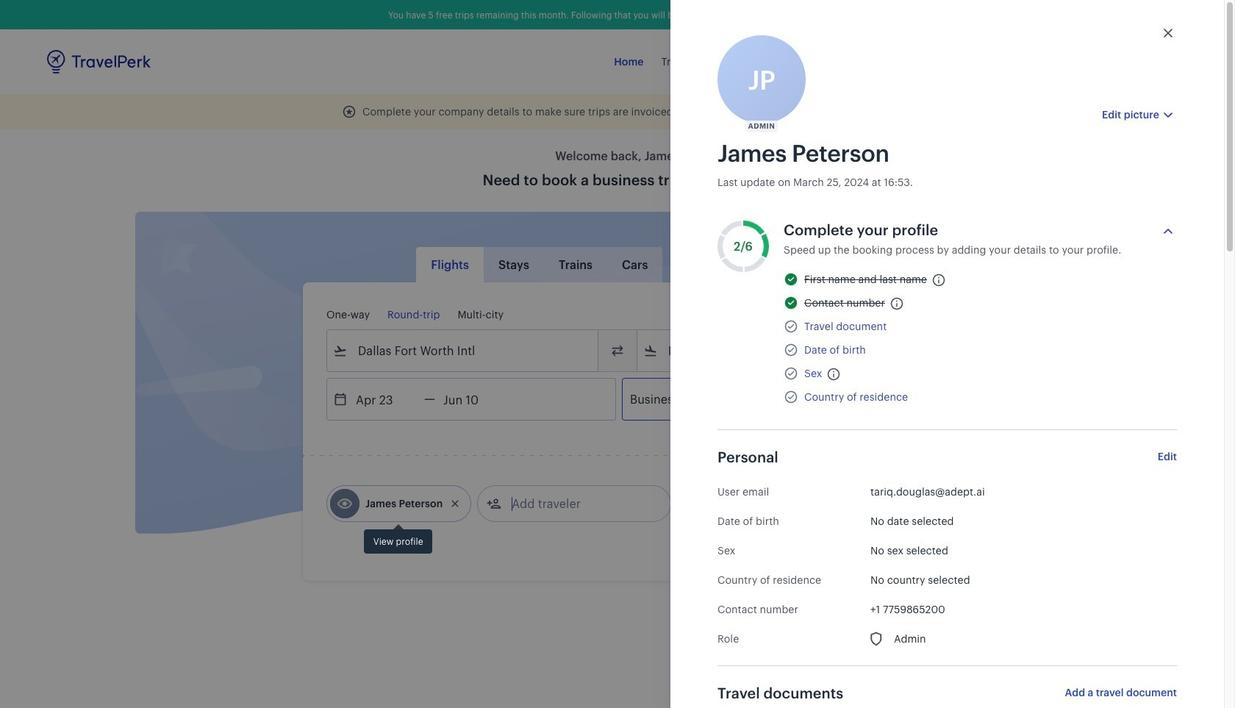 Task type: vqa. For each thing, say whether or not it's contained in the screenshot.
From search field
yes



Task type: describe. For each thing, give the bounding box(es) containing it.
To search field
[[658, 339, 889, 363]]

Return text field
[[435, 379, 512, 420]]



Task type: locate. For each thing, give the bounding box(es) containing it.
From search field
[[348, 339, 579, 363]]

Depart text field
[[348, 379, 424, 420]]

tooltip
[[364, 522, 433, 554]]

Add traveler search field
[[502, 492, 655, 516]]



